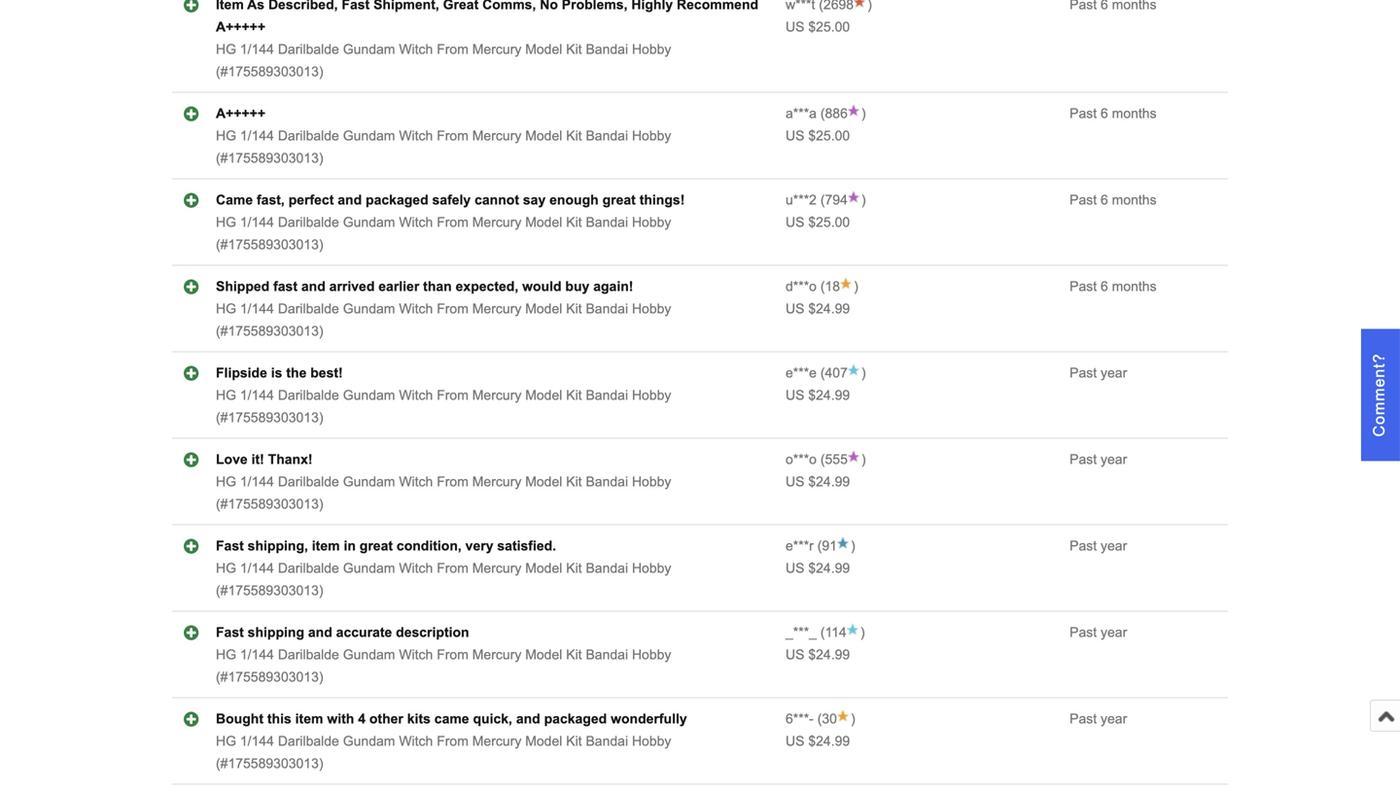 Task type: vqa. For each thing, say whether or not it's contained in the screenshot.


Task type: locate. For each thing, give the bounding box(es) containing it.
a+++++ inside item as described, fast shipment, great comms, no problems, highly recommend a+++++ hg 1/144 darilbalde gundam witch from mercury model kit bandai hobby (#175589303013)
[[216, 20, 266, 35]]

1 vertical spatial $25.00
[[809, 129, 850, 144]]

5 witch from the top
[[399, 388, 433, 403]]

item inside fast shipping, item in great condition, very satisfied. hg 1/144 darilbalde gundam witch from mercury model kit bandai hobby (#175589303013)
[[312, 539, 340, 554]]

us for _***_
[[786, 648, 805, 663]]

$24.99 down ( 18
[[809, 302, 850, 317]]

us down u***2
[[786, 215, 805, 230]]

5 model from the top
[[525, 388, 563, 403]]

3 mercury from the top
[[472, 215, 522, 230]]

$25.00
[[809, 20, 850, 35], [809, 129, 850, 144], [809, 215, 850, 230]]

great
[[443, 0, 479, 12]]

( for 794
[[821, 193, 825, 208]]

4 mercury from the top
[[472, 302, 522, 317]]

fast
[[273, 279, 298, 294]]

1/144 down shipping at bottom left
[[240, 648, 274, 663]]

4
[[358, 712, 366, 727]]

3 darilbalde from the top
[[278, 215, 339, 230]]

3 bandai from the top
[[586, 215, 628, 230]]

darilbalde down shipping,
[[278, 561, 339, 577]]

) right 886
[[862, 106, 866, 121]]

) for ( 886
[[862, 106, 866, 121]]

fast left shipping,
[[216, 539, 244, 554]]

darilbalde up the perfect
[[278, 129, 339, 144]]

us $25.00
[[786, 20, 850, 35], [786, 129, 850, 144], [786, 215, 850, 230]]

year for ( 114
[[1101, 626, 1128, 641]]

7 kit from the top
[[566, 561, 582, 577]]

o***o
[[786, 452, 817, 468]]

fast left shipping at bottom left
[[216, 626, 244, 641]]

and right quick,
[[516, 712, 541, 727]]

1 1/144 from the top
[[240, 42, 274, 57]]

us $24.99 down '( 91'
[[786, 561, 850, 577]]

1/144 inside came fast, perfect and packaged safely cannot say enough great things! hg 1/144 darilbalde gundam witch from mercury model kit bandai hobby (#175589303013)
[[240, 215, 274, 230]]

1 vertical spatial a+++++
[[216, 106, 266, 121]]

model
[[525, 42, 563, 57], [525, 129, 563, 144], [525, 215, 563, 230], [525, 302, 563, 317], [525, 388, 563, 403], [525, 475, 563, 490], [525, 561, 563, 577], [525, 648, 563, 663], [525, 735, 563, 750]]

( for 30
[[818, 712, 822, 727]]

witch inside the flipside is the best! hg 1/144 darilbalde gundam witch from mercury model kit bandai hobby (#175589303013)
[[399, 388, 433, 403]]

thanx!
[[268, 452, 313, 468]]

( right the o***o
[[821, 452, 825, 468]]

quick,
[[473, 712, 513, 727]]

) right 555
[[862, 452, 866, 468]]

5 darilbalde from the top
[[278, 388, 339, 403]]

$24.99 for 30
[[809, 735, 850, 750]]

it!
[[252, 452, 264, 468]]

0 vertical spatial a+++++
[[216, 20, 266, 35]]

4 year from the top
[[1101, 626, 1128, 641]]

feedback left by buyer. element for ( 91
[[786, 539, 814, 554]]

no
[[540, 0, 558, 12]]

bandai inside a+++++ hg 1/144 darilbalde gundam witch from mercury model kit bandai hobby (#175589303013)
[[586, 129, 628, 144]]

) right '407'
[[862, 366, 866, 381]]

love
[[216, 452, 248, 468]]

1 darilbalde from the top
[[278, 42, 339, 57]]

darilbalde down the this
[[278, 735, 339, 750]]

1/144 down 'fast,'
[[240, 215, 274, 230]]

4 1/144 from the top
[[240, 302, 274, 317]]

from inside fast shipping, item in great condition, very satisfied. hg 1/144 darilbalde gundam witch from mercury model kit bandai hobby (#175589303013)
[[437, 561, 469, 577]]

8 past from the top
[[1070, 712, 1097, 727]]

us $25.00 down "( 794"
[[786, 215, 850, 230]]

1 vertical spatial packaged
[[544, 712, 607, 727]]

6 us $24.99 from the top
[[786, 735, 850, 750]]

$24.99 for 555
[[809, 475, 850, 490]]

4 gundam from the top
[[343, 302, 395, 317]]

fast inside fast shipping and accurate description hg 1/144 darilbalde gundam witch from mercury model kit bandai hobby (#175589303013)
[[216, 626, 244, 641]]

0 vertical spatial 6
[[1101, 106, 1109, 121]]

hobby
[[632, 42, 672, 57], [632, 129, 672, 144], [632, 215, 672, 230], [632, 302, 672, 317], [632, 388, 672, 403], [632, 475, 672, 490], [632, 561, 672, 577], [632, 648, 672, 663], [632, 735, 672, 750]]

3 1/144 from the top
[[240, 215, 274, 230]]

e***r
[[786, 539, 814, 554]]

us $24.99 down ( 407
[[786, 388, 850, 403]]

great right the in
[[360, 539, 393, 554]]

gundam inside came fast, perfect and packaged safely cannot say enough great things! hg 1/144 darilbalde gundam witch from mercury model kit bandai hobby (#175589303013)
[[343, 215, 395, 230]]

1/144 down as
[[240, 42, 274, 57]]

( for 407
[[821, 366, 825, 381]]

past
[[1070, 106, 1097, 121], [1070, 193, 1097, 208], [1070, 279, 1097, 294], [1070, 366, 1097, 381], [1070, 452, 1097, 468], [1070, 539, 1097, 554], [1070, 626, 1097, 641], [1070, 712, 1097, 727]]

1 past year from the top
[[1070, 366, 1128, 381]]

91
[[822, 539, 837, 554]]

fast shipping and accurate description element
[[216, 626, 469, 641]]

us $24.99 for 6***-
[[786, 735, 850, 750]]

witch inside shipped fast and arrived earlier than expected, would buy again! hg 1/144 darilbalde gundam witch from mercury model kit bandai hobby (#175589303013)
[[399, 302, 433, 317]]

past for 18
[[1070, 279, 1097, 294]]

4 from from the top
[[437, 302, 469, 317]]

past year element
[[1070, 366, 1128, 381], [1070, 452, 1128, 468], [1070, 539, 1128, 554], [1070, 626, 1128, 641], [1070, 712, 1128, 727]]

shipping,
[[248, 539, 308, 554]]

6 hobby from the top
[[632, 475, 672, 490]]

witch inside bought this item with 4 other kits came quick, and packaged wonderfully hg 1/144 darilbalde gundam witch from mercury model kit bandai hobby (#175589303013)
[[399, 735, 433, 750]]

feedback left by buyer. element left 30
[[786, 712, 814, 727]]

item right the this
[[295, 712, 323, 727]]

from inside item as described, fast shipment, great comms, no problems, highly recommend a+++++ hg 1/144 darilbalde gundam witch from mercury model kit bandai hobby (#175589303013)
[[437, 42, 469, 57]]

8 (#175589303013) from the top
[[216, 670, 323, 685]]

a+++++ inside a+++++ hg 1/144 darilbalde gundam witch from mercury model kit bandai hobby (#175589303013)
[[216, 106, 266, 121]]

1 vertical spatial great
[[360, 539, 393, 554]]

as
[[247, 0, 265, 12]]

0 vertical spatial packaged
[[366, 193, 429, 208]]

4 kit from the top
[[566, 302, 582, 317]]

(#175589303013) up 'fast,'
[[216, 151, 323, 166]]

1/144 down it!
[[240, 475, 274, 490]]

$25.00 down "( 794"
[[809, 215, 850, 230]]

1 past 6 months from the top
[[1070, 106, 1157, 121]]

mercury inside shipped fast and arrived earlier than expected, would buy again! hg 1/144 darilbalde gundam witch from mercury model kit bandai hobby (#175589303013)
[[472, 302, 522, 317]]

4 past year element from the top
[[1070, 626, 1128, 641]]

feedback left by buyer. element left 114
[[786, 626, 817, 641]]

fast left shipment,
[[342, 0, 370, 12]]

7 us from the top
[[786, 561, 805, 577]]

2 hg from the top
[[216, 129, 236, 144]]

3 us $25.00 from the top
[[786, 215, 850, 230]]

(#175589303013) inside shipped fast and arrived earlier than expected, would buy again! hg 1/144 darilbalde gundam witch from mercury model kit bandai hobby (#175589303013)
[[216, 324, 323, 339]]

1 gundam from the top
[[343, 42, 395, 57]]

1/144
[[240, 42, 274, 57], [240, 129, 274, 144], [240, 215, 274, 230], [240, 302, 274, 317], [240, 388, 274, 403], [240, 475, 274, 490], [240, 561, 274, 577], [240, 648, 274, 663], [240, 735, 274, 750]]

2 vertical spatial fast
[[216, 626, 244, 641]]

5 (#175589303013) from the top
[[216, 411, 323, 426]]

2 gundam from the top
[[343, 129, 395, 144]]

gundam inside item as described, fast shipment, great comms, no problems, highly recommend a+++++ hg 1/144 darilbalde gundam witch from mercury model kit bandai hobby (#175589303013)
[[343, 42, 395, 57]]

witch down shipped fast and arrived earlier than expected, would buy again! element
[[399, 302, 433, 317]]

(#175589303013)
[[216, 64, 323, 79], [216, 151, 323, 166], [216, 238, 323, 253], [216, 324, 323, 339], [216, 411, 323, 426], [216, 497, 323, 512], [216, 584, 323, 599], [216, 670, 323, 685], [216, 757, 323, 772]]

( right a***a
[[821, 106, 825, 121]]

problems,
[[562, 0, 628, 12]]

darilbalde inside came fast, perfect and packaged safely cannot say enough great things! hg 1/144 darilbalde gundam witch from mercury model kit bandai hobby (#175589303013)
[[278, 215, 339, 230]]

past for 91
[[1070, 539, 1097, 554]]

past for 30
[[1070, 712, 1097, 727]]

model inside shipped fast and arrived earlier than expected, would buy again! hg 1/144 darilbalde gundam witch from mercury model kit bandai hobby (#175589303013)
[[525, 302, 563, 317]]

us for a***a
[[786, 129, 805, 144]]

6 hg from the top
[[216, 475, 236, 490]]

2 vertical spatial past 6 months
[[1070, 279, 1157, 294]]

shipping
[[248, 626, 304, 641]]

witch up condition,
[[399, 475, 433, 490]]

3 past year from the top
[[1070, 539, 1128, 554]]

0 vertical spatial item
[[312, 539, 340, 554]]

$24.99 for 18
[[809, 302, 850, 317]]

mercury inside the flipside is the best! hg 1/144 darilbalde gundam witch from mercury model kit bandai hobby (#175589303013)
[[472, 388, 522, 403]]

us $25.00 up ( 886
[[786, 20, 850, 35]]

9 model from the top
[[525, 735, 563, 750]]

bandai inside the flipside is the best! hg 1/144 darilbalde gundam witch from mercury model kit bandai hobby (#175589303013)
[[586, 388, 628, 403]]

1 vertical spatial fast
[[216, 539, 244, 554]]

7 feedback left by buyer. element from the top
[[786, 539, 814, 554]]

0 horizontal spatial packaged
[[366, 193, 429, 208]]

6 $24.99 from the top
[[809, 735, 850, 750]]

( right the "_***_"
[[821, 626, 825, 641]]

witch inside love it! thanx! hg 1/144 darilbalde gundam witch from mercury model kit bandai hobby (#175589303013)
[[399, 475, 433, 490]]

darilbalde down thanx!
[[278, 475, 339, 490]]

1 us $24.99 from the top
[[786, 302, 850, 317]]

9 witch from the top
[[399, 735, 433, 750]]

with
[[327, 712, 354, 727]]

came fast, perfect and packaged safely cannot say enough great things! element
[[216, 193, 685, 208]]

1/144 inside love it! thanx! hg 1/144 darilbalde gundam witch from mercury model kit bandai hobby (#175589303013)
[[240, 475, 274, 490]]

recommend
[[677, 0, 759, 12]]

witch inside came fast, perfect and packaged safely cannot say enough great things! hg 1/144 darilbalde gundam witch from mercury model kit bandai hobby (#175589303013)
[[399, 215, 433, 230]]

feedback left by buyer. element containing u***2
[[786, 193, 817, 208]]

us for u***2
[[786, 215, 805, 230]]

1/144 down bought
[[240, 735, 274, 750]]

( right u***2
[[821, 193, 825, 208]]

fast
[[342, 0, 370, 12], [216, 539, 244, 554], [216, 626, 244, 641]]

) right 114
[[861, 626, 865, 641]]

4 us from the top
[[786, 302, 805, 317]]

hg inside shipped fast and arrived earlier than expected, would buy again! hg 1/144 darilbalde gundam witch from mercury model kit bandai hobby (#175589303013)
[[216, 302, 236, 317]]

year for ( 91
[[1101, 539, 1128, 554]]

) right 794
[[862, 193, 866, 208]]

3 past 6 months from the top
[[1070, 279, 1157, 294]]

bandai inside love it! thanx! hg 1/144 darilbalde gundam witch from mercury model kit bandai hobby (#175589303013)
[[586, 475, 628, 490]]

1 vertical spatial us $25.00
[[786, 129, 850, 144]]

months for ( 18
[[1112, 279, 1157, 294]]

8 feedback left by buyer. element from the top
[[786, 626, 817, 641]]

4 witch from the top
[[399, 302, 433, 317]]

3 us from the top
[[786, 215, 805, 230]]

(#175589303013) inside the flipside is the best! hg 1/144 darilbalde gundam witch from mercury model kit bandai hobby (#175589303013)
[[216, 411, 323, 426]]

from down the "description"
[[437, 648, 469, 663]]

feedback left by buyer. element for ( 18
[[786, 279, 817, 294]]

(#175589303013) up shipping,
[[216, 497, 323, 512]]

comms,
[[483, 0, 536, 12]]

darilbalde inside love it! thanx! hg 1/144 darilbalde gundam witch from mercury model kit bandai hobby (#175589303013)
[[278, 475, 339, 490]]

5 from from the top
[[437, 388, 469, 403]]

feedback left by buyer. element containing o***o
[[786, 452, 817, 468]]

hg inside the flipside is the best! hg 1/144 darilbalde gundam witch from mercury model kit bandai hobby (#175589303013)
[[216, 388, 236, 403]]

$24.99 down 91
[[809, 561, 850, 577]]

packaged left wonderfully
[[544, 712, 607, 727]]

8 witch from the top
[[399, 648, 433, 663]]

shipment,
[[374, 0, 439, 12]]

from up condition,
[[437, 475, 469, 490]]

past year for ( 114
[[1070, 626, 1128, 641]]

model inside came fast, perfect and packaged safely cannot say enough great things! hg 1/144 darilbalde gundam witch from mercury model kit bandai hobby (#175589303013)
[[525, 215, 563, 230]]

6 gundam from the top
[[343, 475, 395, 490]]

us $24.99 down ( 30
[[786, 735, 850, 750]]

$25.00 for 886
[[809, 129, 850, 144]]

1/144 down a+++++ element on the top of the page
[[240, 129, 274, 144]]

witch down condition,
[[399, 561, 433, 577]]

4 past from the top
[[1070, 366, 1097, 381]]

$24.99 down '( 555'
[[809, 475, 850, 490]]

cannot
[[475, 193, 519, 208]]

7 past from the top
[[1070, 626, 1097, 641]]

from inside the flipside is the best! hg 1/144 darilbalde gundam witch from mercury model kit bandai hobby (#175589303013)
[[437, 388, 469, 403]]

feedback left by buyer. element
[[786, 0, 815, 12], [786, 106, 817, 121], [786, 193, 817, 208], [786, 279, 817, 294], [786, 366, 817, 381], [786, 452, 817, 468], [786, 539, 814, 554], [786, 626, 817, 641], [786, 712, 814, 727]]

feedback left by buyer. element right recommend on the top
[[786, 0, 815, 12]]

packaged inside came fast, perfect and packaged safely cannot say enough great things! hg 1/144 darilbalde gundam witch from mercury model kit bandai hobby (#175589303013)
[[366, 193, 429, 208]]

( for 91
[[818, 539, 822, 554]]

2 vertical spatial $25.00
[[809, 215, 850, 230]]

6 for ( 886
[[1101, 106, 1109, 121]]

1 horizontal spatial great
[[603, 193, 636, 208]]

bandai inside came fast, perfect and packaged safely cannot say enough great things! hg 1/144 darilbalde gundam witch from mercury model kit bandai hobby (#175589303013)
[[586, 215, 628, 230]]

past year for ( 407
[[1070, 366, 1128, 381]]

9 from from the top
[[437, 735, 469, 750]]

8 hobby from the top
[[632, 648, 672, 663]]

and inside came fast, perfect and packaged safely cannot say enough great things! hg 1/144 darilbalde gundam witch from mercury model kit bandai hobby (#175589303013)
[[338, 193, 362, 208]]

feedback left by buyer. element left 886
[[786, 106, 817, 121]]

packaged inside bought this item with 4 other kits came quick, and packaged wonderfully hg 1/144 darilbalde gundam witch from mercury model kit bandai hobby (#175589303013)
[[544, 712, 607, 727]]

us
[[786, 20, 805, 35], [786, 129, 805, 144], [786, 215, 805, 230], [786, 302, 805, 317], [786, 388, 805, 403], [786, 475, 805, 490], [786, 561, 805, 577], [786, 648, 805, 663], [786, 735, 805, 750]]

3 gundam from the top
[[343, 215, 395, 230]]

past 6 months
[[1070, 106, 1157, 121], [1070, 193, 1157, 208], [1070, 279, 1157, 294]]

( 407
[[817, 366, 848, 381]]

past for 555
[[1070, 452, 1097, 468]]

3 feedback left by buyer. element from the top
[[786, 193, 817, 208]]

9 gundam from the top
[[343, 735, 395, 750]]

described,
[[268, 0, 338, 12]]

3 us $24.99 from the top
[[786, 475, 850, 490]]

from down shipped fast and arrived earlier than expected, would buy again! hg 1/144 darilbalde gundam witch from mercury model kit bandai hobby (#175589303013) at the top left of the page
[[437, 388, 469, 403]]

past for 794
[[1070, 193, 1097, 208]]

fast for shipping,
[[216, 539, 244, 554]]

(#175589303013) up is
[[216, 324, 323, 339]]

4 (#175589303013) from the top
[[216, 324, 323, 339]]

us $24.99
[[786, 302, 850, 317], [786, 388, 850, 403], [786, 475, 850, 490], [786, 561, 850, 577], [786, 648, 850, 663], [786, 735, 850, 750]]

$24.99 for 407
[[809, 388, 850, 403]]

d***o
[[786, 279, 817, 294]]

7 mercury from the top
[[472, 561, 522, 577]]

a+++++ down item
[[216, 20, 266, 35]]

3 kit from the top
[[566, 215, 582, 230]]

8 kit from the top
[[566, 648, 582, 663]]

witch down 'kits'
[[399, 735, 433, 750]]

4 past 6 months element from the top
[[1070, 279, 1157, 294]]

1 year from the top
[[1101, 366, 1128, 381]]

1 vertical spatial past 6 months
[[1070, 193, 1157, 208]]

item
[[312, 539, 340, 554], [295, 712, 323, 727]]

1 vertical spatial months
[[1112, 193, 1157, 208]]

e***e
[[786, 366, 817, 381]]

bandai inside bought this item with 4 other kits came quick, and packaged wonderfully hg 1/144 darilbalde gundam witch from mercury model kit bandai hobby (#175589303013)
[[586, 735, 628, 750]]

darilbalde down the perfect
[[278, 215, 339, 230]]

(#175589303013) up love it! thanx! element
[[216, 411, 323, 426]]

0 vertical spatial great
[[603, 193, 636, 208]]

past for 114
[[1070, 626, 1097, 641]]

(
[[821, 106, 825, 121], [821, 193, 825, 208], [821, 279, 825, 294], [821, 366, 825, 381], [821, 452, 825, 468], [818, 539, 822, 554], [821, 626, 825, 641], [818, 712, 822, 727]]

came fast, perfect and packaged safely cannot say enough great things! hg 1/144 darilbalde gundam witch from mercury model kit bandai hobby (#175589303013)
[[216, 193, 685, 253]]

past for 886
[[1070, 106, 1097, 121]]

us $25.00 for u***2
[[786, 215, 850, 230]]

1 vertical spatial 6
[[1101, 193, 1109, 208]]

feedback left by buyer. element containing e***e
[[786, 366, 817, 381]]

feedback left by buyer. element left '407'
[[786, 366, 817, 381]]

item for in
[[312, 539, 340, 554]]

6 past from the top
[[1070, 539, 1097, 554]]

kit
[[566, 42, 582, 57], [566, 129, 582, 144], [566, 215, 582, 230], [566, 302, 582, 317], [566, 388, 582, 403], [566, 475, 582, 490], [566, 561, 582, 577], [566, 648, 582, 663], [566, 735, 582, 750]]

us $24.99 down ( 114
[[786, 648, 850, 663]]

from down "great"
[[437, 42, 469, 57]]

very
[[466, 539, 494, 554]]

1/144 down the flipside
[[240, 388, 274, 403]]

( 30
[[814, 712, 837, 727]]

6 from from the top
[[437, 475, 469, 490]]

great
[[603, 193, 636, 208], [360, 539, 393, 554]]

(#175589303013) up the this
[[216, 670, 323, 685]]

us for e***e
[[786, 388, 805, 403]]

us for d***o
[[786, 302, 805, 317]]

1 bandai from the top
[[586, 42, 628, 57]]

feedback left by buyer. element containing d***o
[[786, 279, 817, 294]]

2 year from the top
[[1101, 452, 1128, 468]]

hobby inside item as described, fast shipment, great comms, no problems, highly recommend a+++++ hg 1/144 darilbalde gundam witch from mercury model kit bandai hobby (#175589303013)
[[632, 42, 672, 57]]

1/144 inside fast shipping, item in great condition, very satisfied. hg 1/144 darilbalde gundam witch from mercury model kit bandai hobby (#175589303013)
[[240, 561, 274, 577]]

( right '6***-'
[[818, 712, 822, 727]]

gundam
[[343, 42, 395, 57], [343, 129, 395, 144], [343, 215, 395, 230], [343, 302, 395, 317], [343, 388, 395, 403], [343, 475, 395, 490], [343, 561, 395, 577], [343, 648, 395, 663], [343, 735, 395, 750]]

kit inside shipped fast and arrived earlier than expected, would buy again! hg 1/144 darilbalde gundam witch from mercury model kit bandai hobby (#175589303013)
[[566, 302, 582, 317]]

1/144 inside shipped fast and arrived earlier than expected, would buy again! hg 1/144 darilbalde gundam witch from mercury model kit bandai hobby (#175589303013)
[[240, 302, 274, 317]]

and left the accurate on the left bottom of page
[[308, 626, 332, 641]]

from
[[437, 42, 469, 57], [437, 129, 469, 144], [437, 215, 469, 230], [437, 302, 469, 317], [437, 388, 469, 403], [437, 475, 469, 490], [437, 561, 469, 577], [437, 648, 469, 663], [437, 735, 469, 750]]

hg inside item as described, fast shipment, great comms, no problems, highly recommend a+++++ hg 1/144 darilbalde gundam witch from mercury model kit bandai hobby (#175589303013)
[[216, 42, 236, 57]]

darilbalde down shipping at bottom left
[[278, 648, 339, 663]]

year for ( 555
[[1101, 452, 1128, 468]]

is
[[271, 366, 283, 381]]

1 a+++++ from the top
[[216, 20, 266, 35]]

a+++++ up came
[[216, 106, 266, 121]]

hobby inside love it! thanx! hg 1/144 darilbalde gundam witch from mercury model kit bandai hobby (#175589303013)
[[632, 475, 672, 490]]

year for ( 407
[[1101, 366, 1128, 381]]

year
[[1101, 366, 1128, 381], [1101, 452, 1128, 468], [1101, 539, 1128, 554], [1101, 626, 1128, 641], [1101, 712, 1128, 727]]

3 (#175589303013) from the top
[[216, 238, 323, 253]]

witch inside item as described, fast shipment, great comms, no problems, highly recommend a+++++ hg 1/144 darilbalde gundam witch from mercury model kit bandai hobby (#175589303013)
[[399, 42, 433, 57]]

8 bandai from the top
[[586, 648, 628, 663]]

2 $25.00 from the top
[[809, 129, 850, 144]]

darilbalde down the at the left of the page
[[278, 388, 339, 403]]

from down than at the top
[[437, 302, 469, 317]]

kit inside fast shipping and accurate description hg 1/144 darilbalde gundam witch from mercury model kit bandai hobby (#175589303013)
[[566, 648, 582, 663]]

us $25.00 down ( 886
[[786, 129, 850, 144]]

witch down shipped fast and arrived earlier than expected, would buy again! hg 1/144 darilbalde gundam witch from mercury model kit bandai hobby (#175589303013) at the top left of the page
[[399, 388, 433, 403]]

( right d***o
[[821, 279, 825, 294]]

0 horizontal spatial great
[[360, 539, 393, 554]]

hg
[[216, 42, 236, 57], [216, 129, 236, 144], [216, 215, 236, 230], [216, 302, 236, 317], [216, 388, 236, 403], [216, 475, 236, 490], [216, 561, 236, 577], [216, 648, 236, 663], [216, 735, 236, 750]]

from down condition,
[[437, 561, 469, 577]]

$25.00 down ( 886
[[809, 129, 850, 144]]

past for 407
[[1070, 366, 1097, 381]]

again!
[[594, 279, 634, 294]]

0 vertical spatial fast
[[342, 0, 370, 12]]

( 91
[[814, 539, 837, 554]]

kits
[[407, 712, 431, 727]]

feedback left by buyer. element left 555
[[786, 452, 817, 468]]

1/144 down shipping,
[[240, 561, 274, 577]]

9 bandai from the top
[[586, 735, 628, 750]]

us $24.99 down '( 555'
[[786, 475, 850, 490]]

2 vertical spatial us $25.00
[[786, 215, 850, 230]]

us up a***a
[[786, 20, 805, 35]]

2 feedback left by buyer. element from the top
[[786, 106, 817, 121]]

1 kit from the top
[[566, 42, 582, 57]]

item inside bought this item with 4 other kits came quick, and packaged wonderfully hg 1/144 darilbalde gundam witch from mercury model kit bandai hobby (#175589303013)
[[295, 712, 323, 727]]

1 feedback left by buyer. element from the top
[[786, 0, 815, 12]]

8 darilbalde from the top
[[278, 648, 339, 663]]

model inside the flipside is the best! hg 1/144 darilbalde gundam witch from mercury model kit bandai hobby (#175589303013)
[[525, 388, 563, 403]]

darilbalde down described,
[[278, 42, 339, 57]]

us for 6***-
[[786, 735, 805, 750]]

a+++++ element
[[216, 106, 266, 121]]

hobby inside bought this item with 4 other kits came quick, and packaged wonderfully hg 1/144 darilbalde gundam witch from mercury model kit bandai hobby (#175589303013)
[[632, 735, 672, 750]]

a***a
[[786, 106, 817, 121]]

and right the perfect
[[338, 193, 362, 208]]

us $24.99 for d***o
[[786, 302, 850, 317]]

2 vertical spatial 6
[[1101, 279, 1109, 294]]

us down d***o
[[786, 302, 805, 317]]

2 vertical spatial months
[[1112, 279, 1157, 294]]

1/144 inside the flipside is the best! hg 1/144 darilbalde gundam witch from mercury model kit bandai hobby (#175589303013)
[[240, 388, 274, 403]]

3 $25.00 from the top
[[809, 215, 850, 230]]

comment?
[[1371, 354, 1389, 437]]

witch down the "description"
[[399, 648, 433, 663]]

feedback left by buyer. element containing a***a
[[786, 106, 817, 121]]

2 months from the top
[[1112, 193, 1157, 208]]

past 6 months element
[[1070, 0, 1157, 12], [1070, 106, 1157, 121], [1070, 193, 1157, 208], [1070, 279, 1157, 294]]

hg inside bought this item with 4 other kits came quick, and packaged wonderfully hg 1/144 darilbalde gundam witch from mercury model kit bandai hobby (#175589303013)
[[216, 735, 236, 750]]

model inside love it! thanx! hg 1/144 darilbalde gundam witch from mercury model kit bandai hobby (#175589303013)
[[525, 475, 563, 490]]

1 hg from the top
[[216, 42, 236, 57]]

great left things!
[[603, 193, 636, 208]]

us $25.00 for a***a
[[786, 129, 850, 144]]

1 us $25.00 from the top
[[786, 20, 850, 35]]

(#175589303013) down the this
[[216, 757, 323, 772]]

feedback left by buyer. element for ( 886
[[786, 106, 817, 121]]

darilbalde down fast
[[278, 302, 339, 317]]

darilbalde inside item as described, fast shipment, great comms, no problems, highly recommend a+++++ hg 1/144 darilbalde gundam witch from mercury model kit bandai hobby (#175589303013)
[[278, 42, 339, 57]]

2 hobby from the top
[[632, 129, 672, 144]]

$24.99 down ( 114
[[809, 648, 850, 663]]

shipped fast and arrived earlier than expected, would buy again! hg 1/144 darilbalde gundam witch from mercury model kit bandai hobby (#175589303013)
[[216, 279, 672, 339]]

1 horizontal spatial packaged
[[544, 712, 607, 727]]

bandai inside item as described, fast shipment, great comms, no problems, highly recommend a+++++ hg 1/144 darilbalde gundam witch from mercury model kit bandai hobby (#175589303013)
[[586, 42, 628, 57]]

2 witch from the top
[[399, 129, 433, 144]]

1 $25.00 from the top
[[809, 20, 850, 35]]

feedback left by buyer. element left 794
[[786, 193, 817, 208]]

0 vertical spatial past 6 months
[[1070, 106, 1157, 121]]

from up safely
[[437, 129, 469, 144]]

5 $24.99 from the top
[[809, 648, 850, 663]]

model inside item as described, fast shipment, great comms, no problems, highly recommend a+++++ hg 1/144 darilbalde gundam witch from mercury model kit bandai hobby (#175589303013)
[[525, 42, 563, 57]]

2 kit from the top
[[566, 129, 582, 144]]

7 hg from the top
[[216, 561, 236, 577]]

past year element for 114
[[1070, 626, 1128, 641]]

$24.99
[[809, 302, 850, 317], [809, 388, 850, 403], [809, 475, 850, 490], [809, 561, 850, 577], [809, 648, 850, 663], [809, 735, 850, 750]]

2 us $24.99 from the top
[[786, 388, 850, 403]]

shipped fast and arrived earlier than expected, would buy again! element
[[216, 279, 634, 294]]

0 vertical spatial us $25.00
[[786, 20, 850, 35]]

and right fast
[[301, 279, 326, 294]]

feedback left by buyer. element containing e***r
[[786, 539, 814, 554]]

feedback left by buyer. element containing _***_
[[786, 626, 817, 641]]

a+++++
[[216, 20, 266, 35], [216, 106, 266, 121]]

5 feedback left by buyer. element from the top
[[786, 366, 817, 381]]

) right 91
[[851, 539, 856, 554]]

darilbalde inside bought this item with 4 other kits came quick, and packaged wonderfully hg 1/144 darilbalde gundam witch from mercury model kit bandai hobby (#175589303013)
[[278, 735, 339, 750]]

highly
[[632, 0, 673, 12]]

feedback left by buyer. element left 91
[[786, 539, 814, 554]]

1/144 down shipped
[[240, 302, 274, 317]]

came
[[435, 712, 469, 727]]

7 bandai from the top
[[586, 561, 628, 577]]

( for 886
[[821, 106, 825, 121]]

packaged left safely
[[366, 193, 429, 208]]

7 from from the top
[[437, 561, 469, 577]]

( 18
[[817, 279, 840, 294]]

kit inside bought this item with 4 other kits came quick, and packaged wonderfully hg 1/144 darilbalde gundam witch from mercury model kit bandai hobby (#175589303013)
[[566, 735, 582, 750]]

and inside fast shipping and accurate description hg 1/144 darilbalde gundam witch from mercury model kit bandai hobby (#175589303013)
[[308, 626, 332, 641]]

item left the in
[[312, 539, 340, 554]]

past year element for 407
[[1070, 366, 1128, 381]]

us down '6***-'
[[786, 735, 805, 750]]

witch down came fast, perfect and packaged safely cannot say enough great things! element
[[399, 215, 433, 230]]

and
[[338, 193, 362, 208], [301, 279, 326, 294], [308, 626, 332, 641], [516, 712, 541, 727]]

bandai
[[586, 42, 628, 57], [586, 129, 628, 144], [586, 215, 628, 230], [586, 302, 628, 317], [586, 388, 628, 403], [586, 475, 628, 490], [586, 561, 628, 577], [586, 648, 628, 663], [586, 735, 628, 750]]

5 us $24.99 from the top
[[786, 648, 850, 663]]

3 model from the top
[[525, 215, 563, 230]]

item for with
[[295, 712, 323, 727]]

6 (#175589303013) from the top
[[216, 497, 323, 512]]

7 gundam from the top
[[343, 561, 395, 577]]

5 gundam from the top
[[343, 388, 395, 403]]

past 6 months for ( 794
[[1070, 193, 1157, 208]]

feedback left by buyer. element containing 6***-
[[786, 712, 814, 727]]

$24.99 down 30
[[809, 735, 850, 750]]

) for ( 407
[[862, 366, 866, 381]]

2 6 from the top
[[1101, 193, 1109, 208]]

1 hobby from the top
[[632, 42, 672, 57]]

6 bandai from the top
[[586, 475, 628, 490]]

0 vertical spatial $25.00
[[809, 20, 850, 35]]

witch up came fast, perfect and packaged safely cannot say enough great things! element
[[399, 129, 433, 144]]

us down a***a
[[786, 129, 805, 144]]

darilbalde
[[278, 42, 339, 57], [278, 129, 339, 144], [278, 215, 339, 230], [278, 302, 339, 317], [278, 388, 339, 403], [278, 475, 339, 490], [278, 561, 339, 577], [278, 648, 339, 663], [278, 735, 339, 750]]

$25.00 up ( 886
[[809, 20, 850, 35]]

1 (#175589303013) from the top
[[216, 64, 323, 79]]

darilbalde inside fast shipping, item in great condition, very satisfied. hg 1/144 darilbalde gundam witch from mercury model kit bandai hobby (#175589303013)
[[278, 561, 339, 577]]

feedback left by buyer. element for ( 794
[[786, 193, 817, 208]]

2 $24.99 from the top
[[809, 388, 850, 403]]

(#175589303013) up fast
[[216, 238, 323, 253]]

the
[[286, 366, 307, 381]]

darilbalde inside the flipside is the best! hg 1/144 darilbalde gundam witch from mercury model kit bandai hobby (#175589303013)
[[278, 388, 339, 403]]

9 hg from the top
[[216, 735, 236, 750]]

$24.99 down ( 407
[[809, 388, 850, 403]]

0 vertical spatial months
[[1112, 106, 1157, 121]]

4 past year from the top
[[1070, 626, 1128, 641]]

from inside came fast, perfect and packaged safely cannot say enough great things! hg 1/144 darilbalde gundam witch from mercury model kit bandai hobby (#175589303013)
[[437, 215, 469, 230]]

months
[[1112, 106, 1157, 121], [1112, 193, 1157, 208], [1112, 279, 1157, 294]]

) right 18
[[854, 279, 859, 294]]

arrived
[[329, 279, 375, 294]]

mercury
[[472, 42, 522, 57], [472, 129, 522, 144], [472, 215, 522, 230], [472, 302, 522, 317], [472, 388, 522, 403], [472, 475, 522, 490], [472, 561, 522, 577], [472, 648, 522, 663], [472, 735, 522, 750]]

1 6 from the top
[[1101, 106, 1109, 121]]

kit inside a+++++ hg 1/144 darilbalde gundam witch from mercury model kit bandai hobby (#175589303013)
[[566, 129, 582, 144]]

love it! thanx! element
[[216, 452, 313, 468]]

(#175589303013) up a+++++ element on the top of the page
[[216, 64, 323, 79]]

(#175589303013) up shipping at bottom left
[[216, 584, 323, 599]]

1 vertical spatial item
[[295, 712, 323, 727]]

6
[[1101, 106, 1109, 121], [1101, 193, 1109, 208], [1101, 279, 1109, 294]]

fast shipping, item in great condition, very satisfied. element
[[216, 539, 556, 554]]

6 1/144 from the top
[[240, 475, 274, 490]]



Task type: describe. For each thing, give the bounding box(es) containing it.
mercury inside bought this item with 4 other kits came quick, and packaged wonderfully hg 1/144 darilbalde gundam witch from mercury model kit bandai hobby (#175589303013)
[[472, 735, 522, 750]]

description
[[396, 626, 469, 641]]

fast inside item as described, fast shipment, great comms, no problems, highly recommend a+++++ hg 1/144 darilbalde gundam witch from mercury model kit bandai hobby (#175589303013)
[[342, 0, 370, 12]]

wonderfully
[[611, 712, 687, 727]]

great inside came fast, perfect and packaged safely cannot say enough great things! hg 1/144 darilbalde gundam witch from mercury model kit bandai hobby (#175589303013)
[[603, 193, 636, 208]]

$25.00 for 794
[[809, 215, 850, 230]]

witch inside fast shipping and accurate description hg 1/144 darilbalde gundam witch from mercury model kit bandai hobby (#175589303013)
[[399, 648, 433, 663]]

kit inside the flipside is the best! hg 1/144 darilbalde gundam witch from mercury model kit bandai hobby (#175589303013)
[[566, 388, 582, 403]]

114
[[825, 626, 847, 641]]

flipside
[[216, 366, 267, 381]]

) for ( 555
[[862, 452, 866, 468]]

us $24.99 for _***_
[[786, 648, 850, 663]]

shipped
[[216, 279, 270, 294]]

fast shipping and accurate description hg 1/144 darilbalde gundam witch from mercury model kit bandai hobby (#175589303013)
[[216, 626, 672, 685]]

hobby inside the flipside is the best! hg 1/144 darilbalde gundam witch from mercury model kit bandai hobby (#175589303013)
[[632, 388, 672, 403]]

us $24.99 for o***o
[[786, 475, 850, 490]]

feedback left by buyer. element for ( 114
[[786, 626, 817, 641]]

mercury inside fast shipping, item in great condition, very satisfied. hg 1/144 darilbalde gundam witch from mercury model kit bandai hobby (#175589303013)
[[472, 561, 522, 577]]

buy
[[566, 279, 590, 294]]

$24.99 for 114
[[809, 648, 850, 663]]

past year element for 30
[[1070, 712, 1128, 727]]

satisfied.
[[497, 539, 556, 554]]

fast for shipping
[[216, 626, 244, 641]]

1/144 inside a+++++ hg 1/144 darilbalde gundam witch from mercury model kit bandai hobby (#175589303013)
[[240, 129, 274, 144]]

( 114
[[817, 626, 847, 641]]

fast,
[[257, 193, 285, 208]]

( 886
[[817, 106, 848, 121]]

and inside shipped fast and arrived earlier than expected, would buy again! hg 1/144 darilbalde gundam witch from mercury model kit bandai hobby (#175589303013)
[[301, 279, 326, 294]]

886
[[825, 106, 848, 121]]

(#175589303013) inside love it! thanx! hg 1/144 darilbalde gundam witch from mercury model kit bandai hobby (#175589303013)
[[216, 497, 323, 512]]

hobby inside came fast, perfect and packaged safely cannot say enough great things! hg 1/144 darilbalde gundam witch from mercury model kit bandai hobby (#175589303013)
[[632, 215, 672, 230]]

1/144 inside fast shipping and accurate description hg 1/144 darilbalde gundam witch from mercury model kit bandai hobby (#175589303013)
[[240, 648, 274, 663]]

( for 114
[[821, 626, 825, 641]]

past year element for 555
[[1070, 452, 1128, 468]]

model inside fast shipping, item in great condition, very satisfied. hg 1/144 darilbalde gundam witch from mercury model kit bandai hobby (#175589303013)
[[525, 561, 563, 577]]

1 past 6 months element from the top
[[1070, 0, 1157, 12]]

6 for ( 794
[[1101, 193, 1109, 208]]

comment? link
[[1362, 329, 1401, 462]]

bandai inside fast shipping and accurate description hg 1/144 darilbalde gundam witch from mercury model kit bandai hobby (#175589303013)
[[586, 648, 628, 663]]

1 us from the top
[[786, 20, 805, 35]]

us for o***o
[[786, 475, 805, 490]]

witch inside a+++++ hg 1/144 darilbalde gundam witch from mercury model kit bandai hobby (#175589303013)
[[399, 129, 433, 144]]

1/144 inside bought this item with 4 other kits came quick, and packaged wonderfully hg 1/144 darilbalde gundam witch from mercury model kit bandai hobby (#175589303013)
[[240, 735, 274, 750]]

kit inside came fast, perfect and packaged safely cannot say enough great things! hg 1/144 darilbalde gundam witch from mercury model kit bandai hobby (#175589303013)
[[566, 215, 582, 230]]

past 6 months for ( 886
[[1070, 106, 1157, 121]]

us $24.99 for e***r
[[786, 561, 850, 577]]

from inside love it! thanx! hg 1/144 darilbalde gundam witch from mercury model kit bandai hobby (#175589303013)
[[437, 475, 469, 490]]

this
[[267, 712, 292, 727]]

item as described, fast shipment, great comms, no problems, highly recommend a+++++ element
[[216, 0, 759, 35]]

( for 555
[[821, 452, 825, 468]]

bought this item with 4 other kits came quick, and packaged wonderfully hg 1/144 darilbalde gundam witch from mercury model kit bandai hobby (#175589303013)
[[216, 712, 687, 772]]

expected,
[[456, 279, 519, 294]]

kit inside fast shipping, item in great condition, very satisfied. hg 1/144 darilbalde gundam witch from mercury model kit bandai hobby (#175589303013)
[[566, 561, 582, 577]]

kit inside item as described, fast shipment, great comms, no problems, highly recommend a+++++ hg 1/144 darilbalde gundam witch from mercury model kit bandai hobby (#175589303013)
[[566, 42, 582, 57]]

from inside shipped fast and arrived earlier than expected, would buy again! hg 1/144 darilbalde gundam witch from mercury model kit bandai hobby (#175589303013)
[[437, 302, 469, 317]]

feedback left by buyer. element for ( 555
[[786, 452, 817, 468]]

mercury inside a+++++ hg 1/144 darilbalde gundam witch from mercury model kit bandai hobby (#175589303013)
[[472, 129, 522, 144]]

6***-
[[786, 712, 814, 727]]

bought
[[216, 712, 264, 727]]

hg inside love it! thanx! hg 1/144 darilbalde gundam witch from mercury model kit bandai hobby (#175589303013)
[[216, 475, 236, 490]]

and inside bought this item with 4 other kits came quick, and packaged wonderfully hg 1/144 darilbalde gundam witch from mercury model kit bandai hobby (#175589303013)
[[516, 712, 541, 727]]

gundam inside fast shipping and accurate description hg 1/144 darilbalde gundam witch from mercury model kit bandai hobby (#175589303013)
[[343, 648, 395, 663]]

condition,
[[397, 539, 462, 554]]

past 6 months element for 794
[[1070, 193, 1157, 208]]

hg inside a+++++ hg 1/144 darilbalde gundam witch from mercury model kit bandai hobby (#175589303013)
[[216, 129, 236, 144]]

past 6 months element for 886
[[1070, 106, 1157, 121]]

mercury inside love it! thanx! hg 1/144 darilbalde gundam witch from mercury model kit bandai hobby (#175589303013)
[[472, 475, 522, 490]]

model inside a+++++ hg 1/144 darilbalde gundam witch from mercury model kit bandai hobby (#175589303013)
[[525, 129, 563, 144]]

flipside is the best! hg 1/144 darilbalde gundam witch from mercury model kit bandai hobby (#175589303013)
[[216, 366, 672, 426]]

bandai inside shipped fast and arrived earlier than expected, would buy again! hg 1/144 darilbalde gundam witch from mercury model kit bandai hobby (#175589303013)
[[586, 302, 628, 317]]

great inside fast shipping, item in great condition, very satisfied. hg 1/144 darilbalde gundam witch from mercury model kit bandai hobby (#175589303013)
[[360, 539, 393, 554]]

(#175589303013) inside a+++++ hg 1/144 darilbalde gundam witch from mercury model kit bandai hobby (#175589303013)
[[216, 151, 323, 166]]

safely
[[432, 193, 471, 208]]

from inside a+++++ hg 1/144 darilbalde gundam witch from mercury model kit bandai hobby (#175589303013)
[[437, 129, 469, 144]]

18
[[825, 279, 840, 294]]

) for ( 30
[[851, 712, 856, 727]]

darilbalde inside fast shipping and accurate description hg 1/144 darilbalde gundam witch from mercury model kit bandai hobby (#175589303013)
[[278, 648, 339, 663]]

earlier
[[379, 279, 420, 294]]

past 6 months element for 18
[[1070, 279, 1157, 294]]

say
[[523, 193, 546, 208]]

(#175589303013) inside came fast, perfect and packaged safely cannot say enough great things! hg 1/144 darilbalde gundam witch from mercury model kit bandai hobby (#175589303013)
[[216, 238, 323, 253]]

u***2
[[786, 193, 817, 208]]

other
[[370, 712, 404, 727]]

from inside fast shipping and accurate description hg 1/144 darilbalde gundam witch from mercury model kit bandai hobby (#175589303013)
[[437, 648, 469, 663]]

gundam inside bought this item with 4 other kits came quick, and packaged wonderfully hg 1/144 darilbalde gundam witch from mercury model kit bandai hobby (#175589303013)
[[343, 735, 395, 750]]

perfect
[[289, 193, 334, 208]]

past year for ( 30
[[1070, 712, 1128, 727]]

in
[[344, 539, 356, 554]]

darilbalde inside a+++++ hg 1/144 darilbalde gundam witch from mercury model kit bandai hobby (#175589303013)
[[278, 129, 339, 144]]

past 6 months for ( 18
[[1070, 279, 1157, 294]]

us $24.99 for e***e
[[786, 388, 850, 403]]

_***_
[[786, 626, 817, 641]]

) for ( 114
[[861, 626, 865, 641]]

30
[[822, 712, 837, 727]]

) for ( 18
[[854, 279, 859, 294]]

feedback left by buyer. element for ( 30
[[786, 712, 814, 727]]

( 794
[[817, 193, 848, 208]]

item as described, fast shipment, great comms, no problems, highly recommend a+++++ hg 1/144 darilbalde gundam witch from mercury model kit bandai hobby (#175589303013)
[[216, 0, 759, 79]]

would
[[522, 279, 562, 294]]

hobby inside shipped fast and arrived earlier than expected, would buy again! hg 1/144 darilbalde gundam witch from mercury model kit bandai hobby (#175589303013)
[[632, 302, 672, 317]]

bandai inside fast shipping, item in great condition, very satisfied. hg 1/144 darilbalde gundam witch from mercury model kit bandai hobby (#175589303013)
[[586, 561, 628, 577]]

hg inside fast shipping and accurate description hg 1/144 darilbalde gundam witch from mercury model kit bandai hobby (#175589303013)
[[216, 648, 236, 663]]

feedback left by buyer. element for ( 407
[[786, 366, 817, 381]]

1/144 inside item as described, fast shipment, great comms, no problems, highly recommend a+++++ hg 1/144 darilbalde gundam witch from mercury model kit bandai hobby (#175589303013)
[[240, 42, 274, 57]]

gundam inside the flipside is the best! hg 1/144 darilbalde gundam witch from mercury model kit bandai hobby (#175589303013)
[[343, 388, 395, 403]]

bought this item with 4 other kits came quick, and packaged wonderfully element
[[216, 712, 687, 727]]

794
[[825, 193, 848, 208]]

accurate
[[336, 626, 392, 641]]

year for ( 30
[[1101, 712, 1128, 727]]

witch inside fast shipping, item in great condition, very satisfied. hg 1/144 darilbalde gundam witch from mercury model kit bandai hobby (#175589303013)
[[399, 561, 433, 577]]

( for 18
[[821, 279, 825, 294]]

mercury inside came fast, perfect and packaged safely cannot say enough great things! hg 1/144 darilbalde gundam witch from mercury model kit bandai hobby (#175589303013)
[[472, 215, 522, 230]]

kit inside love it! thanx! hg 1/144 darilbalde gundam witch from mercury model kit bandai hobby (#175589303013)
[[566, 475, 582, 490]]

hobby inside a+++++ hg 1/144 darilbalde gundam witch from mercury model kit bandai hobby (#175589303013)
[[632, 129, 672, 144]]

model inside fast shipping and accurate description hg 1/144 darilbalde gundam witch from mercury model kit bandai hobby (#175589303013)
[[525, 648, 563, 663]]

gundam inside fast shipping, item in great condition, very satisfied. hg 1/144 darilbalde gundam witch from mercury model kit bandai hobby (#175589303013)
[[343, 561, 395, 577]]

hg inside fast shipping, item in great condition, very satisfied. hg 1/144 darilbalde gundam witch from mercury model kit bandai hobby (#175589303013)
[[216, 561, 236, 577]]

flipside is the best! element
[[216, 366, 343, 381]]

gundam inside shipped fast and arrived earlier than expected, would buy again! hg 1/144 darilbalde gundam witch from mercury model kit bandai hobby (#175589303013)
[[343, 302, 395, 317]]

months for ( 794
[[1112, 193, 1157, 208]]

hobby inside fast shipping and accurate description hg 1/144 darilbalde gundam witch from mercury model kit bandai hobby (#175589303013)
[[632, 648, 672, 663]]

hobby inside fast shipping, item in great condition, very satisfied. hg 1/144 darilbalde gundam witch from mercury model kit bandai hobby (#175589303013)
[[632, 561, 672, 577]]

best!
[[311, 366, 343, 381]]

( 555
[[817, 452, 848, 468]]

$24.99 for 91
[[809, 561, 850, 577]]

hg inside came fast, perfect and packaged safely cannot say enough great things! hg 1/144 darilbalde gundam witch from mercury model kit bandai hobby (#175589303013)
[[216, 215, 236, 230]]

model inside bought this item with 4 other kits came quick, and packaged wonderfully hg 1/144 darilbalde gundam witch from mercury model kit bandai hobby (#175589303013)
[[525, 735, 563, 750]]

) for ( 794
[[862, 193, 866, 208]]

us for e***r
[[786, 561, 805, 577]]

came
[[216, 193, 253, 208]]

past year for ( 91
[[1070, 539, 1128, 554]]

(#175589303013) inside item as described, fast shipment, great comms, no problems, highly recommend a+++++ hg 1/144 darilbalde gundam witch from mercury model kit bandai hobby (#175589303013)
[[216, 64, 323, 79]]

407
[[825, 366, 848, 381]]

(#175589303013) inside bought this item with 4 other kits came quick, and packaged wonderfully hg 1/144 darilbalde gundam witch from mercury model kit bandai hobby (#175589303013)
[[216, 757, 323, 772]]

months for ( 886
[[1112, 106, 1157, 121]]

gundam inside a+++++ hg 1/144 darilbalde gundam witch from mercury model kit bandai hobby (#175589303013)
[[343, 129, 395, 144]]

enough
[[550, 193, 599, 208]]

(#175589303013) inside fast shipping, item in great condition, very satisfied. hg 1/144 darilbalde gundam witch from mercury model kit bandai hobby (#175589303013)
[[216, 584, 323, 599]]

past year element for 91
[[1070, 539, 1128, 554]]

love it! thanx! hg 1/144 darilbalde gundam witch from mercury model kit bandai hobby (#175589303013)
[[216, 452, 672, 512]]

things!
[[640, 193, 685, 208]]

past year for ( 555
[[1070, 452, 1128, 468]]

than
[[423, 279, 452, 294]]

item
[[216, 0, 244, 12]]

6 for ( 18
[[1101, 279, 1109, 294]]

555
[[825, 452, 848, 468]]

fast shipping, item in great condition, very satisfied. hg 1/144 darilbalde gundam witch from mercury model kit bandai hobby (#175589303013)
[[216, 539, 672, 599]]

a+++++ hg 1/144 darilbalde gundam witch from mercury model kit bandai hobby (#175589303013)
[[216, 106, 672, 166]]

mercury inside item as described, fast shipment, great comms, no problems, highly recommend a+++++ hg 1/144 darilbalde gundam witch from mercury model kit bandai hobby (#175589303013)
[[472, 42, 522, 57]]

) for ( 91
[[851, 539, 856, 554]]



